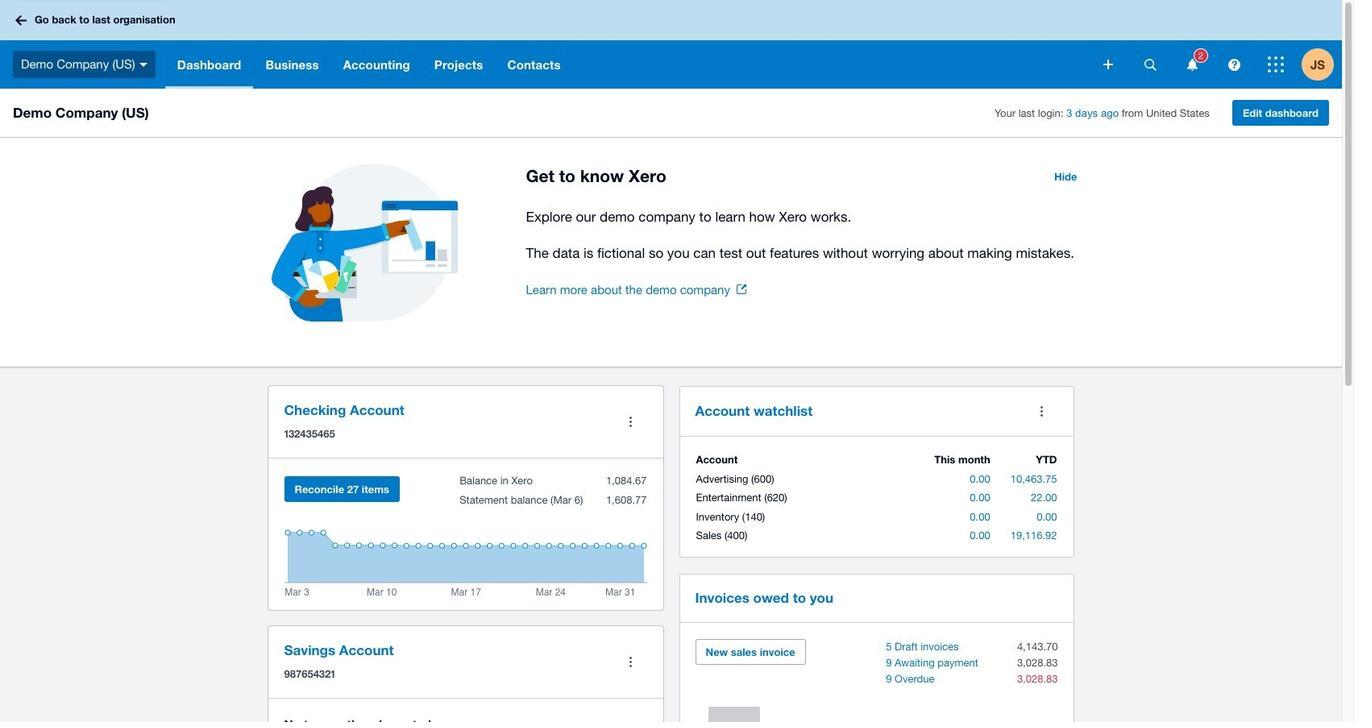 Task type: describe. For each thing, give the bounding box(es) containing it.
accounts watchlist options image
[[1026, 395, 1058, 427]]

intro banner body element
[[526, 206, 1087, 264]]



Task type: vqa. For each thing, say whether or not it's contained in the screenshot.
See how categorizing works and try it in the demo link
no



Task type: locate. For each thing, give the bounding box(es) containing it.
1 horizontal spatial svg image
[[1145, 58, 1157, 71]]

svg image
[[1187, 58, 1198, 71], [1228, 58, 1240, 71], [1104, 60, 1113, 69], [139, 63, 147, 67]]

svg image
[[15, 15, 27, 25], [1268, 56, 1284, 73], [1145, 58, 1157, 71]]

manage menu toggle image
[[615, 406, 647, 438]]

banner
[[0, 0, 1342, 89]]

0 horizontal spatial svg image
[[15, 15, 27, 25]]

2 horizontal spatial svg image
[[1268, 56, 1284, 73]]



